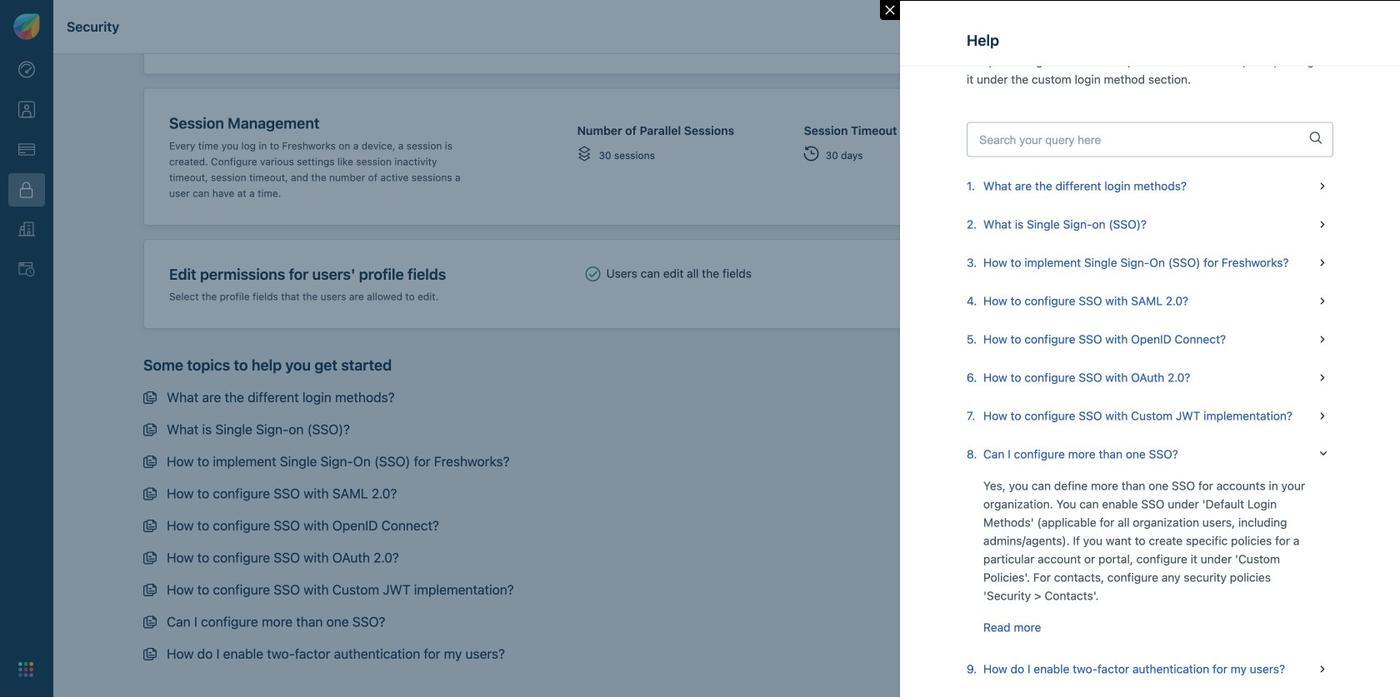 Task type: vqa. For each thing, say whether or not it's contained in the screenshot.
Audit Logs icon
yes



Task type: locate. For each thing, give the bounding box(es) containing it.
Search your query here text field
[[978, 133, 1310, 148]]

region
[[967, 477, 1334, 654]]

neo admin center image
[[18, 61, 35, 78]]

my subscriptions image
[[18, 141, 35, 158]]



Task type: describe. For each thing, give the bounding box(es) containing it.
freshworks icon image
[[13, 13, 40, 40]]

security image
[[18, 181, 35, 198]]

freshworks switcher image
[[18, 663, 33, 678]]

users image
[[18, 101, 35, 118]]

audit logs image
[[18, 262, 35, 278]]

organization image
[[18, 221, 35, 238]]



